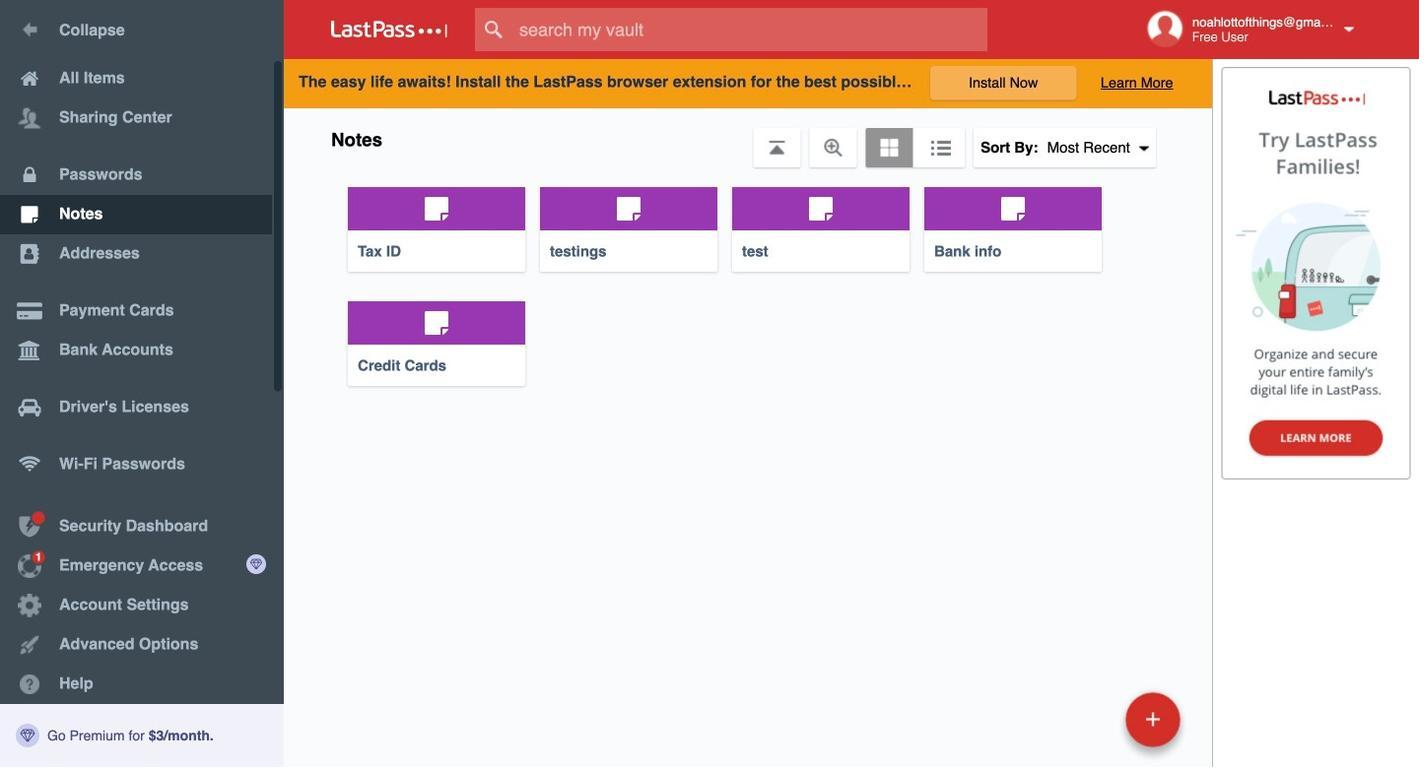 Task type: locate. For each thing, give the bounding box(es) containing it.
main navigation navigation
[[0, 0, 284, 768]]

vault options navigation
[[284, 108, 1212, 168]]

Search search field
[[475, 8, 1026, 51]]



Task type: vqa. For each thing, say whether or not it's contained in the screenshot.
new item element
yes



Task type: describe. For each thing, give the bounding box(es) containing it.
new item navigation
[[990, 687, 1192, 768]]

new item element
[[990, 692, 1188, 748]]

lastpass image
[[331, 21, 447, 38]]

search my vault text field
[[475, 8, 1026, 51]]



